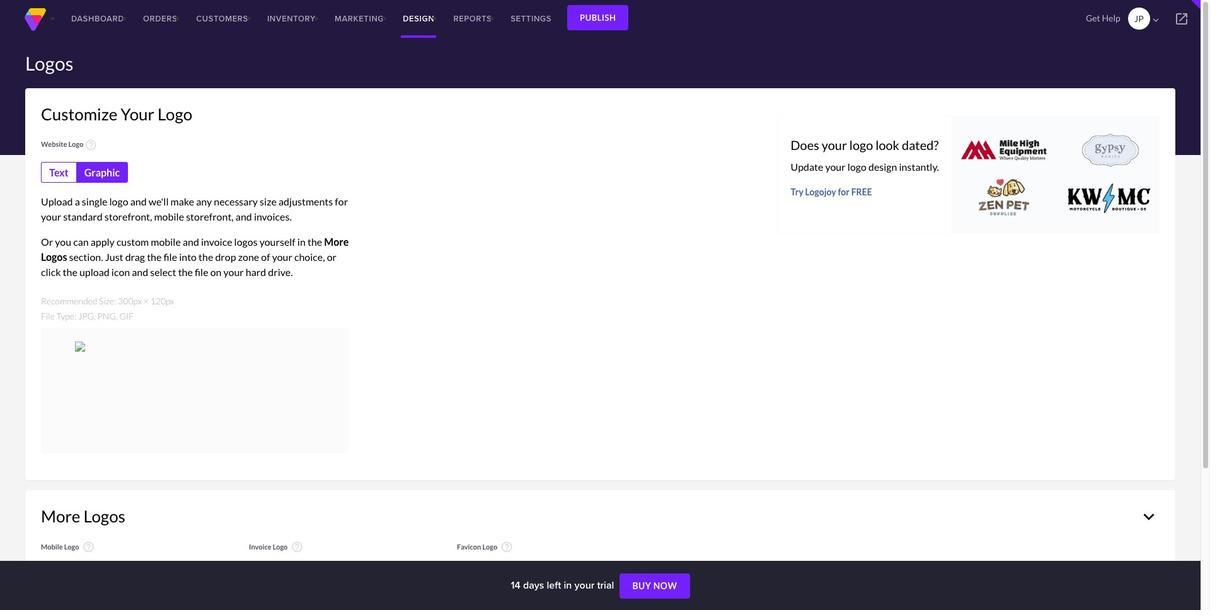 Task type: vqa. For each thing, say whether or not it's contained in the screenshot.
Button
no



Task type: describe. For each thing, give the bounding box(es) containing it.
your inside upload a single logo and we'll make any necessary size adjustments for your standard storefront, mobile storefront, and invoices.
[[41, 211, 61, 223]]

choice,
[[294, 251, 325, 263]]

for inside upload a single logo and we'll make any necessary size adjustments for your standard storefront, mobile storefront, and invoices.
[[335, 196, 348, 208]]

dashboard
[[71, 13, 124, 25]]

does
[[791, 137, 819, 153]]

just
[[105, 251, 123, 263]]

update your logo design instantly.
[[791, 161, 939, 173]]

200px for mobile logo help_outline
[[118, 561, 142, 571]]

200px for invoice logo help_outline
[[326, 561, 350, 571]]

left
[[547, 578, 561, 593]]

recommended size: 16px × 16px ico
[[457, 561, 580, 587]]

1 horizontal spatial file
[[195, 266, 208, 278]]

the up choice,
[[308, 236, 322, 248]]

1 vertical spatial logos
[[41, 251, 67, 263]]

100px for invoice logo help_outline
[[358, 561, 382, 571]]

2 16px from the left
[[561, 561, 580, 571]]

make
[[171, 196, 194, 208]]

of
[[261, 251, 270, 263]]

your
[[121, 104, 154, 124]]

drop
[[215, 251, 236, 263]]

logo for website logo help_outline
[[68, 140, 83, 148]]

hard
[[246, 266, 266, 278]]

2 vertical spatial logos
[[84, 506, 125, 527]]

the right into on the left
[[199, 251, 213, 263]]

orders
[[143, 13, 177, 25]]

size: for mobile logo help_outline
[[99, 561, 116, 571]]

and inside the section. just drag the file into the drop zone of your choice, or click the upload icon and select the file on your hard drive.
[[132, 266, 148, 278]]

your right does
[[822, 137, 847, 153]]

size
[[260, 196, 277, 208]]

120px
[[150, 296, 174, 307]]

dashboard link
[[62, 0, 134, 38]]

× inside recommended size: 300px × 120px file type: jpg, png, gif
[[144, 296, 149, 307]]

buy
[[633, 581, 652, 591]]

design
[[869, 161, 897, 173]]

recommended size: 300px × 120px file type: jpg, png, gif
[[41, 296, 174, 322]]

1 vertical spatial mobile
[[151, 236, 181, 248]]

size: for favicon logo help_outline
[[515, 561, 532, 571]]

any
[[196, 196, 212, 208]]

marketing
[[335, 13, 384, 25]]

graphic link
[[76, 162, 128, 183]]

reports
[[454, 13, 492, 25]]

into
[[179, 251, 197, 263]]

your down the drop
[[224, 266, 244, 278]]

and left the we'll
[[130, 196, 147, 208]]

recommended size: 200px × 100px for mobile logo help_outline
[[41, 561, 174, 571]]

icon
[[111, 266, 130, 278]]

type:
[[56, 311, 76, 322]]

standard
[[63, 211, 103, 223]]

a
[[75, 196, 80, 208]]

2 more logos from the top
[[41, 506, 125, 527]]

your up drive.
[[272, 251, 292, 263]]

website logo help_outline
[[41, 139, 97, 151]]

mobile
[[41, 543, 63, 551]]

website
[[41, 140, 67, 148]]

recommended for invoice logo help_outline
[[249, 561, 305, 571]]

help_outline for invoice logo help_outline
[[291, 541, 304, 554]]

graphic
[[84, 167, 120, 179]]

dated?
[[902, 137, 939, 153]]

inventory
[[267, 13, 316, 25]]

logo for favicon logo help_outline
[[483, 543, 498, 551]]

gif
[[119, 311, 134, 322]]

logos
[[234, 236, 258, 248]]

mobile inside upload a single logo and we'll make any necessary size adjustments for your standard storefront, mobile storefront, and invoices.
[[154, 211, 184, 223]]

buy now link
[[620, 574, 690, 599]]

png,
[[97, 311, 118, 322]]

 link
[[1163, 0, 1201, 38]]

upload
[[79, 266, 110, 278]]

on
[[210, 266, 222, 278]]

text
[[49, 167, 69, 179]]

× for favicon logo help_outline
[[555, 561, 560, 571]]

the right click at top left
[[63, 266, 77, 278]]

recommended size: 200px × 100px for invoice logo help_outline
[[249, 561, 382, 571]]

14
[[511, 578, 521, 593]]

logojoy
[[805, 187, 836, 197]]

jp
[[1135, 13, 1144, 24]]

try logojoy for free
[[791, 187, 872, 197]]

invoice logo help_outline
[[249, 541, 304, 554]]

logo right your
[[158, 104, 192, 124]]

favicon logo help_outline
[[457, 541, 513, 554]]

ico
[[494, 576, 510, 587]]

drive.
[[268, 266, 293, 278]]

for inside try logojoy for free link
[[838, 187, 850, 197]]


[[1175, 11, 1190, 26]]

0 vertical spatial in
[[297, 236, 306, 248]]

publish button
[[567, 5, 629, 30]]

necessary
[[214, 196, 258, 208]]

try logojoy for free link
[[791, 185, 939, 200]]

section. just drag the file into the drop zone of your choice, or click the upload icon and select the file on your hard drive.
[[41, 251, 337, 278]]

logo for invoice logo help_outline
[[273, 543, 288, 551]]

we'll
[[149, 196, 169, 208]]

recommended for mobile logo help_outline
[[41, 561, 97, 571]]

jpg,
[[78, 311, 96, 322]]

recommended for favicon logo help_outline
[[457, 561, 513, 571]]

mobile logo help_outline
[[41, 541, 95, 554]]

days
[[523, 578, 544, 593]]



Task type: locate. For each thing, give the bounding box(es) containing it.
1 vertical spatial more
[[41, 506, 80, 527]]

0 vertical spatial more
[[324, 236, 349, 248]]

14 days left in your trial
[[511, 578, 617, 593]]

logo inside "mobile logo help_outline"
[[64, 543, 79, 551]]

1 recommended size: 200px × 100px from the left
[[41, 561, 174, 571]]

2 recommended size: 200px × 100px from the left
[[249, 561, 382, 571]]

drag
[[125, 251, 145, 263]]

1 horizontal spatial in
[[564, 578, 572, 593]]

logos up click at top left
[[41, 251, 67, 263]]

0 horizontal spatial 100px
[[150, 561, 174, 571]]

0 horizontal spatial recommended size: 200px × 100px
[[41, 561, 174, 571]]

invoices.
[[254, 211, 292, 223]]

0 horizontal spatial for
[[335, 196, 348, 208]]

settings
[[511, 13, 552, 25]]

logo inside invoice logo help_outline
[[273, 543, 288, 551]]

now
[[654, 581, 677, 591]]

help_outline for mobile logo help_outline
[[82, 541, 95, 554]]

in right left
[[564, 578, 572, 593]]

custom
[[117, 236, 149, 248]]

text link
[[41, 162, 76, 183]]

design
[[403, 13, 435, 25]]

2 vertical spatial logo
[[109, 196, 128, 208]]

2 storefront, from the left
[[186, 211, 234, 223]]

300px
[[118, 296, 142, 307]]

your up try logojoy for free
[[826, 161, 846, 173]]

trial
[[597, 578, 614, 593]]

2 200px from the left
[[326, 561, 350, 571]]

× for invoice logo help_outline
[[352, 561, 357, 571]]

help
[[1102, 13, 1121, 23]]

1 16px from the left
[[534, 561, 553, 571]]

get help
[[1086, 13, 1121, 23]]

the
[[308, 236, 322, 248], [147, 251, 162, 263], [199, 251, 213, 263], [63, 266, 77, 278], [178, 266, 193, 278]]

or you can apply custom mobile and invoice logos yourself in the
[[41, 236, 324, 248]]

and down drag
[[132, 266, 148, 278]]

logo inside website logo help_outline
[[68, 140, 83, 148]]

select
[[150, 266, 176, 278]]

1 100px from the left
[[150, 561, 174, 571]]

logo right the single
[[109, 196, 128, 208]]

storefront,
[[105, 211, 152, 223], [186, 211, 234, 223]]

1 horizontal spatial for
[[838, 187, 850, 197]]

recommended size: 200px × 100px down invoice logo help_outline
[[249, 561, 382, 571]]

can
[[73, 236, 89, 248]]

1 horizontal spatial 16px
[[561, 561, 580, 571]]

0 horizontal spatial storefront,
[[105, 211, 152, 223]]

invoice
[[201, 236, 232, 248]]

file
[[164, 251, 177, 263], [195, 266, 208, 278]]

recommended down invoice logo help_outline
[[249, 561, 305, 571]]

file left the on
[[195, 266, 208, 278]]

recommended up type:
[[41, 296, 97, 307]]

logo right mobile
[[64, 543, 79, 551]]

logos up customize
[[25, 52, 74, 74]]

logo up update your logo design instantly.
[[850, 137, 873, 153]]

logo inside favicon logo help_outline
[[483, 543, 498, 551]]

help_outline up recommended size: 16px × 16px ico
[[501, 541, 513, 554]]

more logos
[[41, 236, 349, 263], [41, 506, 125, 527]]

buy now
[[633, 581, 677, 591]]

customize
[[41, 104, 117, 124]]

1 vertical spatial file
[[195, 266, 208, 278]]

favicon
[[457, 543, 481, 551]]

size: inside recommended size: 16px × 16px ico
[[515, 561, 532, 571]]

0 horizontal spatial more
[[41, 506, 80, 527]]

upload
[[41, 196, 73, 208]]

logo right website
[[68, 140, 83, 148]]

update
[[791, 161, 824, 173]]

single
[[82, 196, 107, 208]]

customers
[[196, 13, 248, 25]]

2 100px from the left
[[358, 561, 382, 571]]

16px up days
[[534, 561, 553, 571]]

0 horizontal spatial 16px
[[534, 561, 553, 571]]

click
[[41, 266, 61, 278]]

logo inside upload a single logo and we'll make any necessary size adjustments for your standard storefront, mobile storefront, and invoices.
[[109, 196, 128, 208]]

file
[[41, 311, 55, 322]]


[[1151, 15, 1162, 26]]

or
[[327, 251, 337, 263]]

free
[[852, 187, 872, 197]]

and
[[130, 196, 147, 208], [236, 211, 252, 223], [183, 236, 199, 248], [132, 266, 148, 278]]

1 vertical spatial more logos
[[41, 506, 125, 527]]

recommended size: 200px × 100px down "mobile logo help_outline"
[[41, 561, 174, 571]]

logo right invoice
[[273, 543, 288, 551]]

logo for design
[[848, 161, 867, 173]]

help_outline for favicon logo help_outline
[[501, 541, 513, 554]]

1 horizontal spatial recommended size: 200px × 100px
[[249, 561, 382, 571]]

1 200px from the left
[[118, 561, 142, 571]]

size:
[[99, 296, 116, 307], [99, 561, 116, 571], [307, 561, 324, 571], [515, 561, 532, 571]]

recommended down "mobile logo help_outline"
[[41, 561, 97, 571]]

logos up "mobile logo help_outline"
[[84, 506, 125, 527]]

16px
[[534, 561, 553, 571], [561, 561, 580, 571]]

and up into on the left
[[183, 236, 199, 248]]

your down upload
[[41, 211, 61, 223]]

yourself
[[260, 236, 296, 248]]

apply
[[91, 236, 115, 248]]

help_outline right invoice
[[291, 541, 304, 554]]

get
[[1086, 13, 1101, 23]]

in up choice,
[[297, 236, 306, 248]]

for
[[838, 187, 850, 197], [335, 196, 348, 208]]

logo
[[158, 104, 192, 124], [68, 140, 83, 148], [64, 543, 79, 551], [273, 543, 288, 551], [483, 543, 498, 551]]

for right adjustments
[[335, 196, 348, 208]]

section.
[[69, 251, 103, 263]]

expand_more
[[1139, 506, 1160, 528]]

file up the select
[[164, 251, 177, 263]]

zone
[[238, 251, 259, 263]]

adjustments
[[279, 196, 333, 208]]

help_outline right mobile
[[82, 541, 95, 554]]

more logos up "mobile logo help_outline"
[[41, 506, 125, 527]]

look
[[876, 137, 900, 153]]

1 horizontal spatial more
[[324, 236, 349, 248]]

logo for look
[[850, 137, 873, 153]]

recommended inside recommended size: 300px × 120px file type: jpg, png, gif
[[41, 296, 97, 307]]

customize your logo
[[41, 104, 192, 124]]

publish
[[580, 13, 616, 23]]

logo for mobile logo help_outline
[[64, 543, 79, 551]]

size: for invoice logo help_outline
[[307, 561, 324, 571]]

or
[[41, 236, 53, 248]]

mobile
[[154, 211, 184, 223], [151, 236, 181, 248]]

does your logo look dated?
[[791, 137, 939, 153]]

× for mobile logo help_outline
[[144, 561, 149, 571]]

instantly.
[[899, 161, 939, 173]]

for left free
[[838, 187, 850, 197]]

0 vertical spatial logo
[[850, 137, 873, 153]]

200px
[[118, 561, 142, 571], [326, 561, 350, 571]]

1 more logos from the top
[[41, 236, 349, 263]]

1 horizontal spatial 100px
[[358, 561, 382, 571]]

your left trial
[[575, 578, 595, 593]]

storefront, down any
[[186, 211, 234, 223]]

help_outline for website logo help_outline
[[85, 139, 97, 151]]

in
[[297, 236, 306, 248], [564, 578, 572, 593]]

recommended down favicon logo help_outline
[[457, 561, 513, 571]]

your
[[822, 137, 847, 153], [826, 161, 846, 173], [41, 211, 61, 223], [272, 251, 292, 263], [224, 266, 244, 278], [575, 578, 595, 593]]

recommended
[[41, 296, 97, 307], [41, 561, 97, 571], [249, 561, 305, 571], [457, 561, 513, 571]]

the up the select
[[147, 251, 162, 263]]

recommended inside recommended size: 16px × 16px ico
[[457, 561, 513, 571]]

the down into on the left
[[178, 266, 193, 278]]

logo down does your logo look dated?
[[848, 161, 867, 173]]

0 horizontal spatial 200px
[[118, 561, 142, 571]]

upload a single logo and we'll make any necessary size adjustments for your standard storefront, mobile storefront, and invoices.
[[41, 196, 348, 223]]

and down the necessary
[[236, 211, 252, 223]]

0 vertical spatial logos
[[25, 52, 74, 74]]

more up or
[[324, 236, 349, 248]]

100px for mobile logo help_outline
[[150, 561, 174, 571]]

you
[[55, 236, 71, 248]]

recommended size: 200px × 100px
[[41, 561, 174, 571], [249, 561, 382, 571]]

storefront, up custom
[[105, 211, 152, 223]]

try
[[791, 187, 804, 197]]

1 vertical spatial in
[[564, 578, 572, 593]]

1 horizontal spatial 200px
[[326, 561, 350, 571]]

16px up 14 days left in your trial
[[561, 561, 580, 571]]

help_outline up graphic link
[[85, 139, 97, 151]]

logo right favicon
[[483, 543, 498, 551]]

size: inside recommended size: 300px × 120px file type: jpg, png, gif
[[99, 296, 116, 307]]

0 horizontal spatial file
[[164, 251, 177, 263]]

0 vertical spatial file
[[164, 251, 177, 263]]

× inside recommended size: 16px × 16px ico
[[555, 561, 560, 571]]

more up "mobile logo help_outline"
[[41, 506, 80, 527]]

mobile down the we'll
[[154, 211, 184, 223]]

0 vertical spatial mobile
[[154, 211, 184, 223]]

help_outline
[[85, 139, 97, 151], [82, 541, 95, 554], [291, 541, 304, 554], [501, 541, 513, 554]]

1 horizontal spatial storefront,
[[186, 211, 234, 223]]

0 vertical spatial more logos
[[41, 236, 349, 263]]

mobile up into on the left
[[151, 236, 181, 248]]

1 vertical spatial logo
[[848, 161, 867, 173]]

0 horizontal spatial in
[[297, 236, 306, 248]]

more logos up the on
[[41, 236, 349, 263]]

1 storefront, from the left
[[105, 211, 152, 223]]



